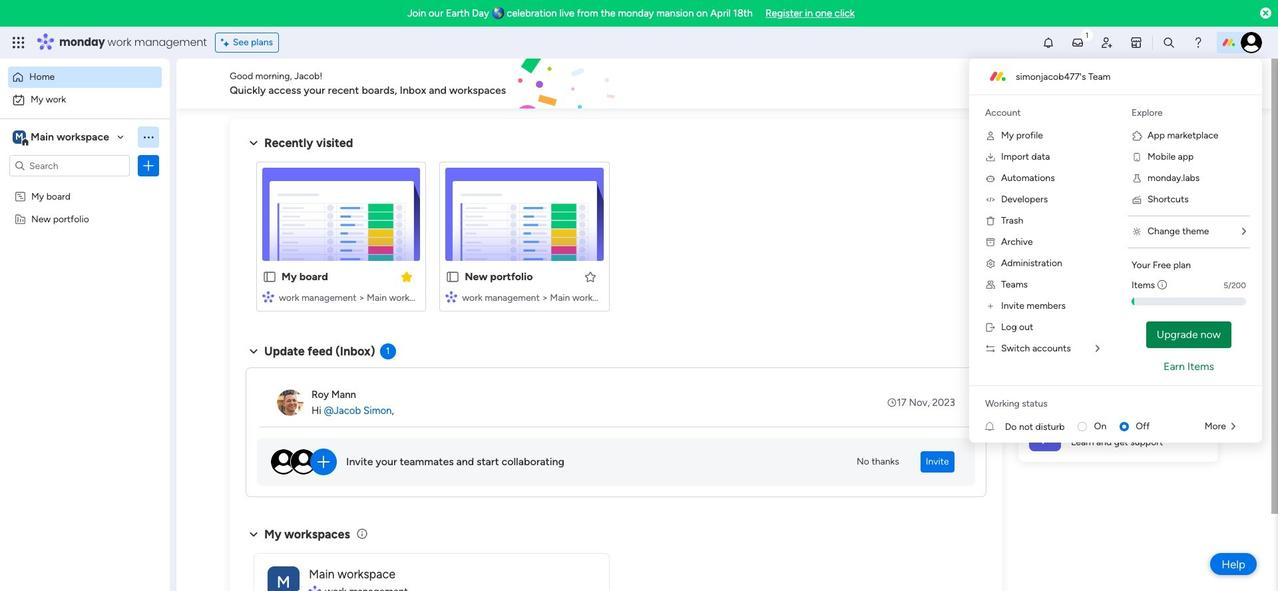 Task type: describe. For each thing, give the bounding box(es) containing it.
component image for public board icon
[[446, 291, 458, 303]]

log out image
[[986, 322, 996, 333]]

archive image
[[986, 237, 996, 248]]

change theme image
[[1132, 226, 1143, 237]]

component image for public board image
[[262, 291, 274, 303]]

close update feed (inbox) image
[[246, 344, 262, 360]]

help image
[[1192, 36, 1206, 49]]

import data image
[[986, 152, 996, 163]]

see plans image
[[221, 35, 233, 50]]

monday.labs image
[[1132, 173, 1143, 184]]

select product image
[[12, 36, 25, 49]]

automations image
[[986, 173, 996, 184]]

1 image
[[1082, 27, 1094, 42]]

workspace image
[[13, 130, 26, 145]]

update feed image
[[1072, 36, 1085, 49]]

list arrow image
[[1243, 227, 1247, 236]]

v2 surfce notifications image
[[986, 420, 1006, 434]]

switch accounts image
[[986, 344, 996, 354]]

public board image
[[262, 270, 277, 284]]

help center element
[[1019, 409, 1219, 462]]

2 vertical spatial option
[[0, 184, 170, 187]]

notifications image
[[1042, 36, 1056, 49]]

close my workspaces image
[[246, 527, 262, 543]]

1 vertical spatial list arrow image
[[1232, 422, 1236, 432]]

monday marketplace image
[[1130, 36, 1144, 49]]

v2 info image
[[1158, 278, 1168, 292]]

quick search results list box
[[246, 151, 987, 328]]

1 element
[[380, 344, 396, 360]]



Task type: vqa. For each thing, say whether or not it's contained in the screenshot.
the Menu icon
no



Task type: locate. For each thing, give the bounding box(es) containing it.
list box
[[0, 182, 170, 410]]

trash image
[[986, 216, 996, 226]]

component image down public board icon
[[446, 291, 458, 303]]

option
[[8, 67, 162, 88], [8, 89, 162, 111], [0, 184, 170, 187]]

shortcuts image
[[1132, 194, 1143, 205]]

component image down public board image
[[262, 291, 274, 303]]

1 vertical spatial option
[[8, 89, 162, 111]]

component image
[[262, 291, 274, 303], [446, 291, 458, 303]]

0 horizontal spatial list arrow image
[[1096, 344, 1100, 354]]

v2 user feedback image
[[1030, 76, 1040, 91]]

templates image image
[[1031, 127, 1207, 219]]

roy mann image
[[277, 390, 304, 416]]

invite members image
[[986, 301, 996, 312]]

0 horizontal spatial component image
[[262, 291, 274, 303]]

add to favorites image
[[584, 270, 597, 283]]

Search in workspace field
[[28, 158, 111, 174]]

0 vertical spatial option
[[8, 67, 162, 88]]

mobile app image
[[1132, 152, 1143, 163]]

v2 bolt switch image
[[1134, 76, 1142, 91]]

workspace options image
[[142, 130, 155, 144]]

search everything image
[[1163, 36, 1176, 49]]

invite members image
[[1101, 36, 1114, 49]]

jacob simon image
[[1242, 32, 1263, 53]]

1 horizontal spatial list arrow image
[[1232, 422, 1236, 432]]

public board image
[[446, 270, 460, 284]]

1 horizontal spatial component image
[[446, 291, 458, 303]]

my profile image
[[986, 131, 996, 141]]

2 component image from the left
[[446, 291, 458, 303]]

teams image
[[986, 280, 996, 290]]

1 component image from the left
[[262, 291, 274, 303]]

remove from favorites image
[[400, 270, 414, 283]]

close recently visited image
[[246, 135, 262, 151]]

0 vertical spatial list arrow image
[[1096, 344, 1100, 354]]

developers image
[[986, 194, 996, 205]]

workspace selection element
[[13, 129, 111, 147]]

administration image
[[986, 258, 996, 269]]

workspace image
[[268, 567, 300, 591]]

options image
[[142, 159, 155, 173]]

getting started element
[[1019, 345, 1219, 398]]

list arrow image
[[1096, 344, 1100, 354], [1232, 422, 1236, 432]]



